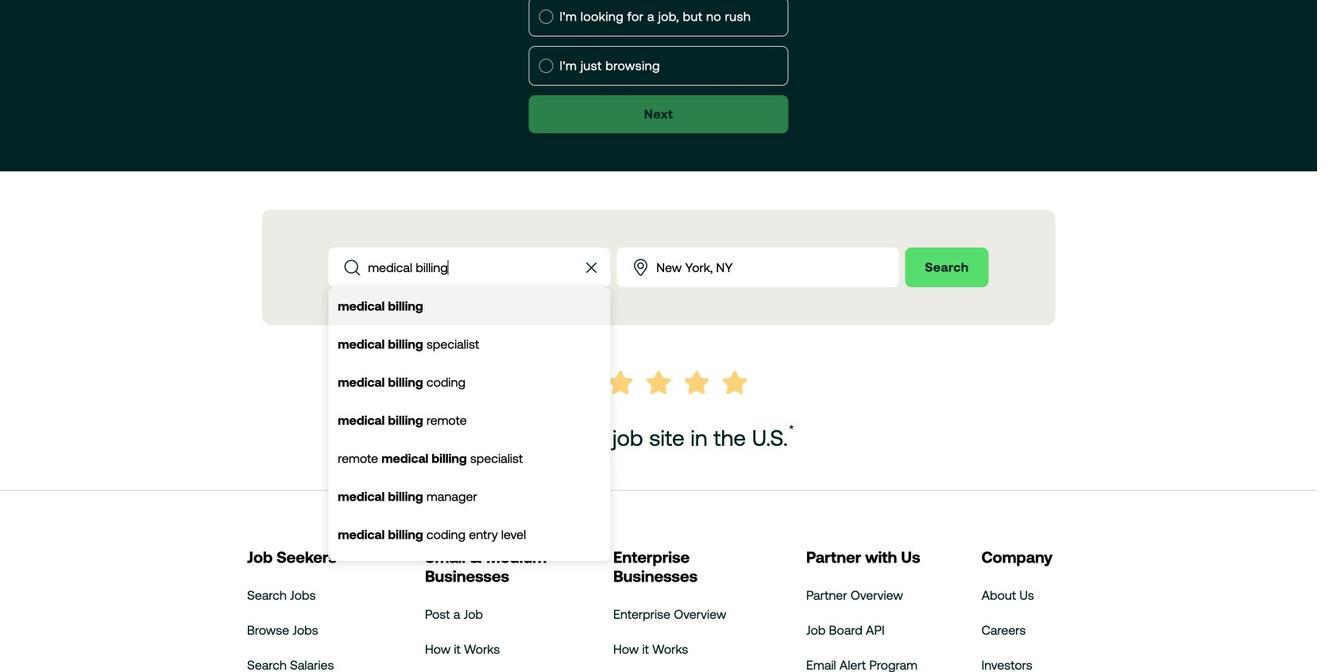 Task type: vqa. For each thing, say whether or not it's contained in the screenshot.
Log In link
no



Task type: describe. For each thing, give the bounding box(es) containing it.
clear image
[[582, 258, 601, 277]]



Task type: locate. For each thing, give the bounding box(es) containing it.
Search job title or keyword text field
[[368, 249, 566, 287]]

list box
[[328, 288, 610, 593]]

none field search location or remote
[[617, 248, 899, 288]]

option
[[328, 555, 610, 593]]

Search location or remote text field
[[656, 249, 899, 287]]

None field
[[328, 248, 610, 593], [617, 248, 899, 288], [328, 248, 610, 593]]

None radio
[[539, 10, 553, 24], [539, 59, 553, 73], [539, 10, 553, 24], [539, 59, 553, 73]]



